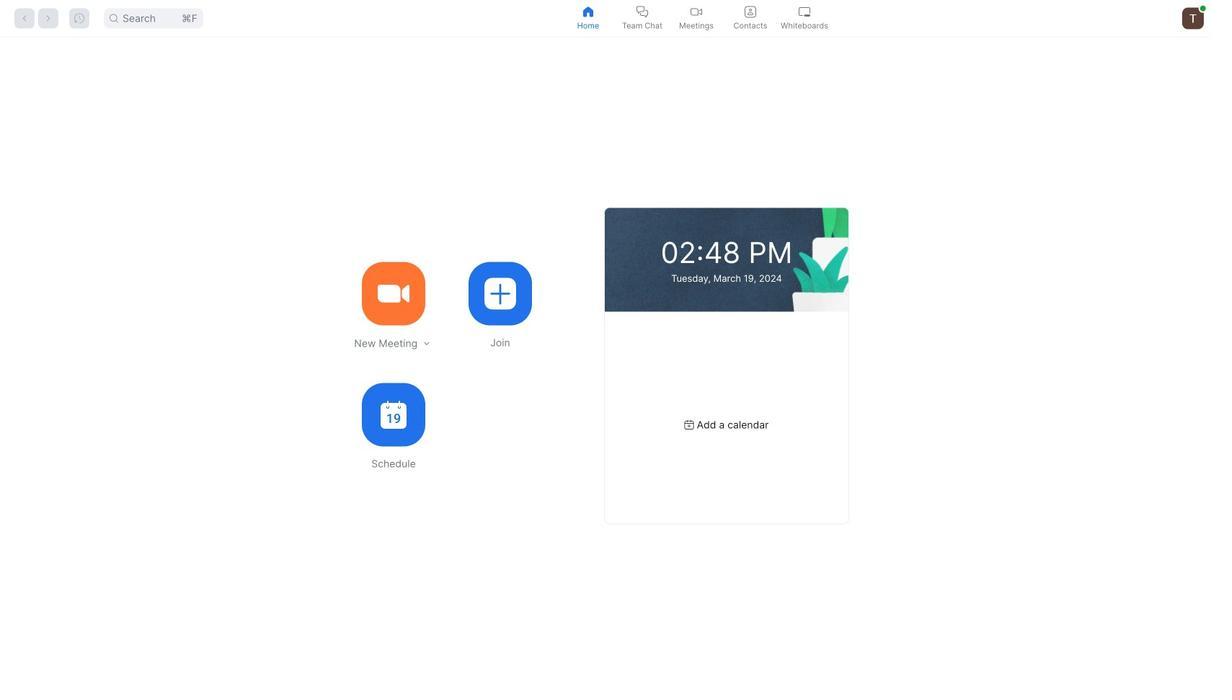Task type: vqa. For each thing, say whether or not it's contained in the screenshot.
Avatar
no



Task type: describe. For each thing, give the bounding box(es) containing it.
plus squircle image
[[484, 278, 516, 310]]

calendar add calendar image
[[685, 420, 694, 430]]

whiteboard small image
[[799, 6, 810, 18]]

online image
[[1200, 6, 1206, 11]]

plus squircle image
[[484, 278, 516, 310]]

magnifier image
[[110, 14, 118, 23]]



Task type: locate. For each thing, give the bounding box(es) containing it.
magnifier image
[[110, 14, 118, 23]]

team chat image
[[637, 6, 648, 18], [637, 6, 648, 18]]

tab list
[[561, 0, 832, 37]]

profile contact image
[[745, 6, 756, 18]]

video camera on image
[[378, 278, 409, 310], [378, 278, 409, 310]]

chevron down small image
[[422, 338, 432, 348], [422, 338, 432, 348]]

calendar add calendar image
[[685, 420, 694, 430]]

schedule image
[[381, 401, 407, 429]]

profile contact image
[[745, 6, 756, 18]]

tab panel
[[0, 37, 1211, 694]]

whiteboard small image
[[799, 6, 810, 18]]

video on image
[[691, 6, 702, 18]]

home small image
[[582, 6, 594, 18], [582, 6, 594, 18]]

video on image
[[691, 6, 702, 18]]

online image
[[1200, 6, 1206, 11]]



